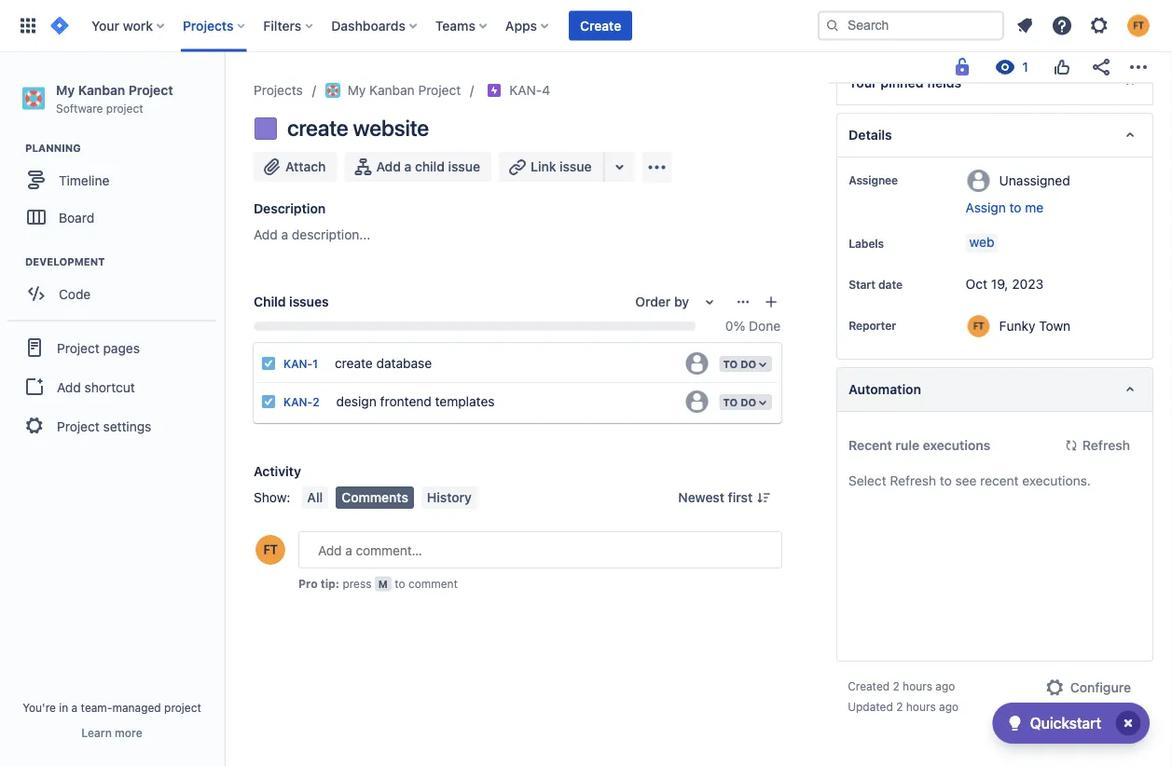 Task type: vqa. For each thing, say whether or not it's contained in the screenshot.
Add epic dropdown button
no



Task type: locate. For each thing, give the bounding box(es) containing it.
filters
[[263, 18, 302, 33]]

2 unassigned image from the top
[[686, 391, 709, 413]]

edit color, purple selected image
[[255, 118, 277, 140]]

2 issue type: task image from the top
[[261, 395, 276, 410]]

1 vertical spatial to do
[[723, 396, 757, 409]]

1 issue type: task image from the top
[[261, 356, 276, 371]]

date right start
[[879, 278, 903, 291]]

1 vertical spatial a
[[281, 227, 288, 243]]

your inside popup button
[[91, 18, 119, 33]]

newest first
[[679, 490, 753, 506]]

0 vertical spatial to
[[723, 358, 738, 370]]

1 vertical spatial project
[[164, 702, 201, 715]]

add left shortcut
[[57, 380, 81, 395]]

add down website
[[376, 159, 401, 174]]

a right the in
[[71, 702, 78, 715]]

1 vertical spatial 2
[[893, 680, 900, 693]]

ago left check image
[[940, 701, 959, 714]]

design frontend templates link
[[329, 383, 677, 421]]

2 for kan-
[[313, 396, 320, 409]]

show:
[[254, 490, 291, 506]]

1 to from the top
[[723, 358, 738, 370]]

kanban
[[78, 82, 125, 97], [370, 83, 415, 98]]

0 vertical spatial to do button
[[718, 354, 774, 374]]

to do
[[723, 358, 757, 370], [723, 396, 757, 409]]

link issue
[[531, 159, 592, 174]]

1 horizontal spatial a
[[281, 227, 288, 243]]

issue type: task image
[[261, 356, 276, 371], [261, 395, 276, 410]]

add shortcut
[[57, 380, 135, 395]]

2 issue from the left
[[560, 159, 592, 174]]

1 horizontal spatial to
[[1010, 200, 1022, 216]]

issue type: task image for design frontend templates
[[261, 395, 276, 410]]

ago right created
[[936, 680, 956, 693]]

issue type: task image left the kan-1
[[261, 356, 276, 371]]

my right my kanban project image
[[348, 83, 366, 98]]

my for my kanban project software project
[[56, 82, 75, 97]]

1 vertical spatial kan-
[[284, 358, 313, 371]]

settings
[[103, 419, 151, 434]]

0 vertical spatial your
[[91, 18, 119, 33]]

to do for create database
[[723, 358, 757, 370]]

0 horizontal spatial project
[[106, 101, 143, 115]]

kan- down kan-1 link
[[284, 396, 313, 409]]

0 vertical spatial issue type: task image
[[261, 356, 276, 371]]

newest
[[679, 490, 725, 506]]

0 horizontal spatial issue
[[448, 159, 480, 174]]

projects for projects popup button
[[183, 18, 234, 33]]

my up software
[[56, 82, 75, 97]]

add a child issue button
[[345, 152, 492, 182]]

1 horizontal spatial add
[[254, 227, 278, 243]]

pinned
[[881, 75, 924, 90]]

kan-2 link
[[284, 396, 320, 409]]

1 vertical spatial 2023
[[1012, 277, 1044, 292]]

all button
[[302, 487, 329, 509]]

2 do from the top
[[741, 396, 757, 409]]

my for my kanban project
[[348, 83, 366, 98]]

do for design frontend templates
[[741, 396, 757, 409]]

project down work
[[128, 82, 173, 97]]

kanban for my kanban project software project
[[78, 82, 125, 97]]

project up add shortcut
[[57, 340, 100, 356]]

automation element
[[837, 368, 1154, 412]]

2 to from the top
[[723, 396, 738, 409]]

due date
[[849, 76, 897, 89]]

2 right updated
[[897, 701, 903, 714]]

nov
[[966, 74, 990, 90]]

1 vertical spatial to do button
[[718, 393, 774, 412]]

unassigned
[[1000, 173, 1071, 188]]

menu bar
[[298, 487, 481, 509]]

a inside "button"
[[405, 159, 412, 174]]

apps button
[[500, 11, 556, 41]]

a
[[405, 159, 412, 174], [281, 227, 288, 243], [71, 702, 78, 715]]

start date
[[849, 278, 903, 291]]

2023 right 19,
[[1012, 277, 1044, 292]]

due
[[849, 76, 871, 89]]

details element
[[837, 113, 1154, 158]]

project pages link
[[7, 328, 216, 369]]

2 horizontal spatial add
[[376, 159, 401, 174]]

history
[[427, 490, 472, 506]]

board link
[[9, 199, 215, 236]]

1 horizontal spatial your
[[849, 75, 878, 90]]

create up the design
[[335, 355, 373, 371]]

projects up the sidebar navigation image
[[183, 18, 234, 33]]

issue type: task image for create database
[[261, 356, 276, 371]]

a for child
[[405, 159, 412, 174]]

your for your pinned fields
[[849, 75, 878, 90]]

in
[[59, 702, 68, 715]]

1 horizontal spatial issue
[[560, 159, 592, 174]]

0 horizontal spatial my
[[56, 82, 75, 97]]

1 vertical spatial issue type: task image
[[261, 395, 276, 410]]

add inside "button"
[[376, 159, 401, 174]]

create child image
[[764, 295, 779, 310]]

kan- left copy link to issue icon
[[510, 83, 542, 98]]

2 down 1
[[313, 396, 320, 409]]

notifications image
[[1014, 14, 1036, 37]]

my
[[56, 82, 75, 97], [348, 83, 366, 98]]

1 to do button from the top
[[718, 354, 774, 374]]

0 vertical spatial to
[[1010, 200, 1022, 216]]

0 vertical spatial unassigned image
[[686, 353, 709, 375]]

1 vertical spatial ago
[[940, 701, 959, 714]]

to do button for create database
[[718, 354, 774, 374]]

0 vertical spatial 2023
[[1016, 74, 1048, 90]]

timeline
[[59, 172, 109, 188]]

0 horizontal spatial your
[[91, 18, 119, 33]]

2 kanban from the left
[[370, 83, 415, 98]]

by
[[675, 294, 690, 310]]

funky town
[[1000, 318, 1071, 334]]

1 vertical spatial date
[[879, 278, 903, 291]]

projects up edit color, purple selected "icon"
[[254, 83, 303, 98]]

projects inside popup button
[[183, 18, 234, 33]]

2 to do from the top
[[723, 396, 757, 409]]

teams
[[436, 18, 476, 33]]

frontend
[[380, 394, 432, 409]]

1 vertical spatial hours
[[907, 701, 936, 714]]

issue
[[448, 159, 480, 174], [560, 159, 592, 174]]

1 vertical spatial your
[[849, 75, 878, 90]]

templates
[[435, 394, 495, 409]]

0 horizontal spatial add
[[57, 380, 81, 395]]

your for your work
[[91, 18, 119, 33]]

0 vertical spatial do
[[741, 358, 757, 370]]

to left me
[[1010, 200, 1022, 216]]

1 horizontal spatial projects
[[254, 83, 303, 98]]

to right m
[[395, 577, 405, 591]]

1 vertical spatial do
[[741, 396, 757, 409]]

assign to me button
[[966, 199, 1134, 217]]

link issue button
[[499, 152, 605, 182]]

0 vertical spatial kan-
[[510, 83, 542, 98]]

0 vertical spatial to do
[[723, 358, 757, 370]]

kanban up website
[[370, 83, 415, 98]]

child
[[254, 294, 286, 310]]

2 to do button from the top
[[718, 393, 774, 412]]

1 vertical spatial add
[[254, 227, 278, 243]]

kan- for 1
[[284, 358, 313, 371]]

kanban up software
[[78, 82, 125, 97]]

configure link
[[1033, 674, 1143, 703]]

0 horizontal spatial kanban
[[78, 82, 125, 97]]

your pinned fields element
[[837, 61, 1154, 105]]

2 horizontal spatial a
[[405, 159, 412, 174]]

date for oct 19, 2023
[[879, 278, 903, 291]]

you're in a team-managed project
[[23, 702, 201, 715]]

0 vertical spatial a
[[405, 159, 412, 174]]

project down add shortcut
[[57, 419, 100, 434]]

project right software
[[106, 101, 143, 115]]

0
[[726, 319, 734, 334]]

add down the description on the left
[[254, 227, 278, 243]]

issue right link on the left of page
[[560, 159, 592, 174]]

1 unassigned image from the top
[[686, 353, 709, 375]]

unassigned image for create database
[[686, 353, 709, 375]]

to
[[723, 358, 738, 370], [723, 396, 738, 409]]

a left child
[[405, 159, 412, 174]]

1 horizontal spatial my
[[348, 83, 366, 98]]

1 do from the top
[[741, 358, 757, 370]]

activity
[[254, 464, 301, 480]]

hours right created
[[903, 680, 933, 693]]

kanban inside my kanban project software project
[[78, 82, 125, 97]]

my kanban project
[[348, 83, 461, 98]]

create for create database
[[335, 355, 373, 371]]

sidebar navigation image
[[203, 75, 244, 112]]

check image
[[1004, 713, 1027, 735]]

0 vertical spatial project
[[106, 101, 143, 115]]

dashboards button
[[326, 11, 424, 41]]

kanban inside my kanban project link
[[370, 83, 415, 98]]

create down my kanban project image
[[287, 115, 348, 141]]

date right due
[[873, 76, 897, 89]]

project left the epic image
[[418, 83, 461, 98]]

ago
[[936, 680, 956, 693], [940, 701, 959, 714]]

create
[[287, 115, 348, 141], [335, 355, 373, 371]]

group
[[7, 320, 216, 453]]

2 right created
[[893, 680, 900, 693]]

kan-1
[[284, 358, 318, 371]]

press
[[343, 577, 372, 591]]

your left work
[[91, 18, 119, 33]]

banner
[[0, 0, 1173, 52]]

unassigned image
[[686, 353, 709, 375], [686, 391, 709, 413]]

1 vertical spatial to
[[723, 396, 738, 409]]

learn
[[81, 727, 112, 740]]

a for description...
[[281, 227, 288, 243]]

first
[[728, 490, 753, 506]]

issue inside 'button'
[[560, 159, 592, 174]]

projects for projects link
[[254, 83, 303, 98]]

0 vertical spatial create
[[287, 115, 348, 141]]

oct
[[966, 277, 988, 292]]

1 vertical spatial unassigned image
[[686, 391, 709, 413]]

order by
[[636, 294, 690, 310]]

0 vertical spatial projects
[[183, 18, 234, 33]]

issue type: task image left kan-2 on the bottom
[[261, 395, 276, 410]]

0 vertical spatial add
[[376, 159, 401, 174]]

issue right child
[[448, 159, 480, 174]]

kanban for my kanban project
[[370, 83, 415, 98]]

add app image
[[646, 156, 668, 179]]

kan-
[[510, 83, 542, 98], [284, 358, 313, 371], [284, 396, 313, 409]]

2 vertical spatial kan-
[[284, 396, 313, 409]]

1 vertical spatial projects
[[254, 83, 303, 98]]

issue actions image
[[736, 295, 751, 310]]

issue inside "button"
[[448, 159, 480, 174]]

dashboards
[[331, 18, 406, 33]]

Add a comment… field
[[299, 532, 783, 569]]

0 vertical spatial date
[[873, 76, 897, 89]]

assignee pin to top image
[[902, 173, 917, 188]]

design frontend templates
[[336, 394, 495, 409]]

1 issue from the left
[[448, 159, 480, 174]]

0 horizontal spatial a
[[71, 702, 78, 715]]

project
[[106, 101, 143, 115], [164, 702, 201, 715]]

2 my from the left
[[348, 83, 366, 98]]

add inside button
[[57, 380, 81, 395]]

0 horizontal spatial projects
[[183, 18, 234, 33]]

0 horizontal spatial to
[[395, 577, 405, 591]]

kan- up kan-2 on the bottom
[[284, 358, 313, 371]]

project right managed
[[164, 702, 201, 715]]

0 vertical spatial 2
[[313, 396, 320, 409]]

1 my from the left
[[56, 82, 75, 97]]

1 horizontal spatial kanban
[[370, 83, 415, 98]]

software
[[56, 101, 103, 115]]

kan-4
[[510, 83, 551, 98]]

pro tip: press m to comment
[[299, 577, 458, 591]]

my inside my kanban project software project
[[56, 82, 75, 97]]

2023 right 22,
[[1016, 74, 1048, 90]]

hours right updated
[[907, 701, 936, 714]]

epic image
[[487, 83, 502, 98]]

1 to do from the top
[[723, 358, 757, 370]]

your pinned fields
[[849, 75, 962, 90]]

jira software image
[[49, 14, 71, 37], [49, 14, 71, 37]]

1 kanban from the left
[[78, 82, 125, 97]]

2 vertical spatial add
[[57, 380, 81, 395]]

your left pinned on the right top
[[849, 75, 878, 90]]

a down the description on the left
[[281, 227, 288, 243]]

1 vertical spatial create
[[335, 355, 373, 371]]

kan- for 2
[[284, 396, 313, 409]]

unassigned image for design frontend templates
[[686, 391, 709, 413]]

your work button
[[86, 11, 172, 41]]



Task type: describe. For each thing, give the bounding box(es) containing it.
m
[[379, 578, 388, 591]]

kan-1 link
[[284, 358, 318, 371]]

profile image of funky town image
[[256, 536, 285, 565]]

add for add a description...
[[254, 227, 278, 243]]

done
[[749, 319, 781, 334]]

funky
[[1000, 318, 1036, 334]]

start
[[849, 278, 876, 291]]

project inside my kanban project software project
[[106, 101, 143, 115]]

code
[[59, 286, 91, 302]]

actions image
[[1128, 56, 1150, 78]]

kan- for 4
[[510, 83, 542, 98]]

menu bar containing all
[[298, 487, 481, 509]]

child
[[415, 159, 445, 174]]

22,
[[994, 74, 1013, 90]]

labels pin to top image
[[888, 236, 903, 251]]

planning group
[[9, 141, 223, 242]]

create website
[[287, 115, 429, 141]]

search image
[[826, 18, 841, 33]]

0 vertical spatial hours
[[903, 680, 933, 693]]

you're
[[23, 702, 56, 715]]

database
[[376, 355, 432, 371]]

to for design frontend templates
[[723, 396, 738, 409]]

work
[[123, 18, 153, 33]]

0 vertical spatial ago
[[936, 680, 956, 693]]

to for create database
[[723, 358, 738, 370]]

create for create website
[[287, 115, 348, 141]]

managed
[[112, 702, 161, 715]]

comment
[[409, 577, 458, 591]]

2023 for nov 22, 2023
[[1016, 74, 1048, 90]]

to do for design frontend templates
[[723, 396, 757, 409]]

reporter
[[849, 319, 897, 332]]

order by button
[[624, 287, 732, 317]]

link web pages and more image
[[609, 156, 631, 178]]

development group
[[9, 255, 223, 318]]

project settings link
[[7, 406, 216, 447]]

learn more
[[81, 727, 142, 740]]

timeline link
[[9, 162, 215, 199]]

Search field
[[818, 11, 1005, 41]]

to do button for design frontend templates
[[718, 393, 774, 412]]

created 2 hours ago updated 2 hours ago
[[848, 680, 959, 714]]

do for create database
[[741, 358, 757, 370]]

configure
[[1071, 681, 1132, 696]]

banner containing your work
[[0, 0, 1173, 52]]

design
[[336, 394, 377, 409]]

primary element
[[11, 0, 818, 52]]

add a child issue
[[376, 159, 480, 174]]

code link
[[9, 275, 215, 313]]

create
[[580, 18, 622, 33]]

town
[[1040, 318, 1071, 334]]

dismiss quickstart image
[[1114, 709, 1144, 739]]

link
[[531, 159, 556, 174]]

create database link
[[327, 345, 677, 383]]

date for nov 22, 2023
[[873, 76, 897, 89]]

comments
[[342, 490, 409, 506]]

tip:
[[321, 577, 340, 591]]

copy link to issue image
[[547, 82, 562, 97]]

1 horizontal spatial project
[[164, 702, 201, 715]]

board
[[59, 210, 94, 225]]

web link
[[966, 234, 999, 253]]

labels
[[849, 237, 884, 250]]

quickstart button
[[993, 703, 1150, 744]]

description...
[[292, 227, 371, 243]]

2 vertical spatial 2
[[897, 701, 903, 714]]

vote options: no one has voted for this issue yet. image
[[1051, 56, 1074, 78]]

help image
[[1051, 14, 1074, 37]]

planning image
[[3, 137, 25, 160]]

apps
[[506, 18, 537, 33]]

filters button
[[258, 11, 320, 41]]

share image
[[1091, 56, 1113, 78]]

fields
[[927, 75, 962, 90]]

4
[[542, 83, 551, 98]]

issues
[[289, 294, 329, 310]]

attach
[[285, 159, 326, 174]]

all
[[307, 490, 323, 506]]

add for add a child issue
[[376, 159, 401, 174]]

add shortcut button
[[7, 369, 216, 406]]

comments button
[[336, 487, 414, 509]]

pro
[[299, 577, 318, 591]]

2 for created
[[893, 680, 900, 693]]

project settings
[[57, 419, 151, 434]]

project inside my kanban project software project
[[128, 82, 173, 97]]

0 % done
[[726, 319, 781, 334]]

assignee
[[849, 174, 898, 187]]

settings image
[[1089, 14, 1111, 37]]

oct 19, 2023
[[966, 277, 1044, 292]]

2 vertical spatial a
[[71, 702, 78, 715]]

projects button
[[177, 11, 252, 41]]

newest first button
[[667, 487, 783, 509]]

group containing project pages
[[7, 320, 216, 453]]

development image
[[3, 251, 25, 274]]

1 vertical spatial to
[[395, 577, 405, 591]]

2023 for oct 19, 2023
[[1012, 277, 1044, 292]]

description
[[254, 201, 326, 216]]

development
[[25, 256, 105, 268]]

pages
[[103, 340, 140, 356]]

your profile and settings image
[[1128, 14, 1150, 37]]

my kanban project software project
[[56, 82, 173, 115]]

kan-2
[[284, 396, 320, 409]]

1
[[313, 358, 318, 371]]

teams button
[[430, 11, 494, 41]]

your work
[[91, 18, 153, 33]]

automation
[[849, 382, 922, 397]]

child issues
[[254, 294, 329, 310]]

kan-4 link
[[510, 79, 551, 102]]

19,
[[992, 277, 1009, 292]]

to inside button
[[1010, 200, 1022, 216]]

add for add shortcut
[[57, 380, 81, 395]]

shortcut
[[84, 380, 135, 395]]

quickstart
[[1031, 715, 1102, 733]]

details
[[849, 127, 893, 143]]

me
[[1026, 200, 1044, 216]]

my kanban project image
[[325, 83, 340, 98]]

create button
[[569, 11, 633, 41]]

newest first image
[[757, 491, 772, 506]]

appswitcher icon image
[[17, 14, 39, 37]]

web
[[970, 235, 995, 250]]

updated
[[848, 701, 894, 714]]

create database
[[335, 355, 432, 371]]

learn more button
[[81, 726, 142, 741]]

planning
[[25, 142, 81, 155]]



